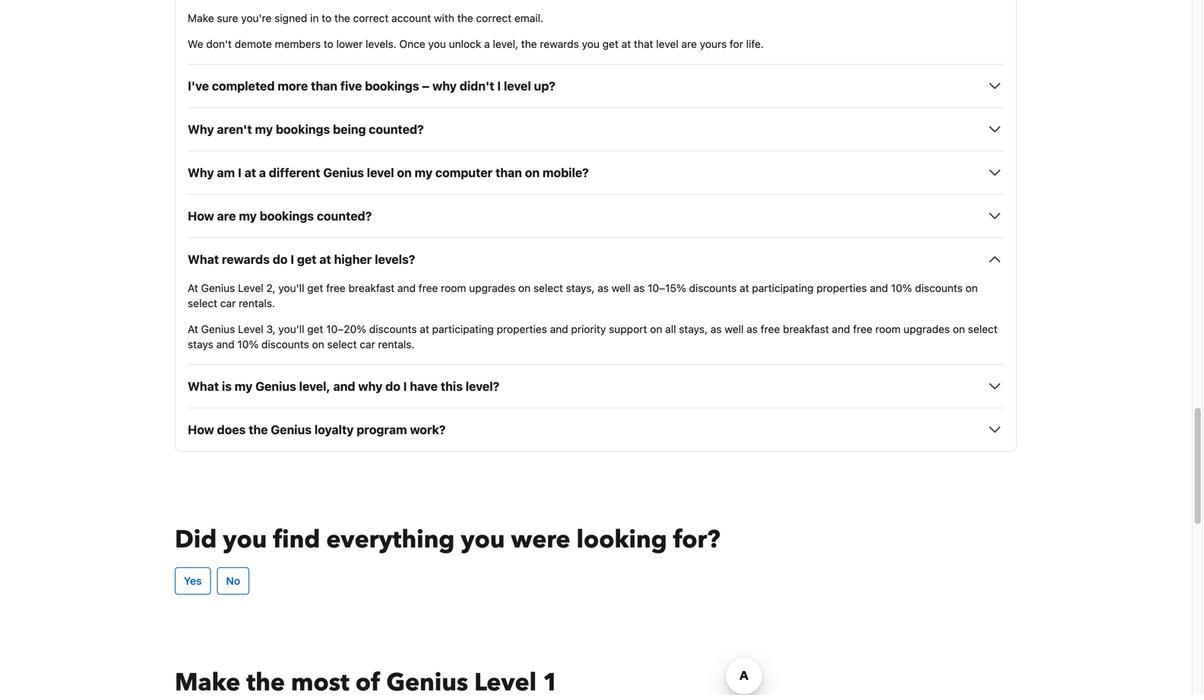 Task type: locate. For each thing, give the bounding box(es) containing it.
do up 2,
[[273, 252, 288, 266]]

0 horizontal spatial are
[[217, 209, 236, 223]]

what is my genius level, and why do i have this level?
[[188, 379, 500, 393]]

0 vertical spatial bookings
[[365, 79, 419, 93]]

0 vertical spatial level
[[238, 282, 264, 294]]

1 vertical spatial 10%
[[238, 338, 259, 350]]

1 horizontal spatial rewards
[[540, 38, 579, 50]]

1 vertical spatial level
[[238, 323, 264, 335]]

1 vertical spatial why
[[358, 379, 383, 393]]

1 horizontal spatial car
[[360, 338, 375, 350]]

do inside 'dropdown button'
[[386, 379, 401, 393]]

in
[[310, 12, 319, 24]]

0 horizontal spatial rewards
[[222, 252, 270, 266]]

my left computer
[[415, 165, 433, 180]]

at inside at genius level 2, you'll get free breakfast and free room upgrades on select stays, as well as 10–15% discounts at participating properties and 10% discounts on select car rentals.
[[188, 282, 198, 294]]

upgrades inside at genius level 2, you'll get free breakfast and free room upgrades on select stays, as well as 10–15% discounts at participating properties and 10% discounts on select car rentals.
[[469, 282, 516, 294]]

bookings
[[365, 79, 419, 93], [276, 122, 330, 136], [260, 209, 314, 223]]

level
[[656, 38, 679, 50], [504, 79, 531, 93], [367, 165, 394, 180]]

genius left loyalty
[[271, 422, 312, 437]]

0 vertical spatial why
[[433, 79, 457, 93]]

to right in
[[322, 12, 332, 24]]

at inside at genius level 3, you'll get 10–20% discounts at participating properties and priority support on all stays, as well as free breakfast and free room upgrades on select stays and 10% discounts on select car rentals.
[[188, 323, 198, 335]]

you up "i've completed more than five bookings – why didn't i level up?" dropdown button
[[582, 38, 600, 50]]

do inside dropdown button
[[273, 252, 288, 266]]

2 level from the top
[[238, 323, 264, 335]]

1 horizontal spatial do
[[386, 379, 401, 393]]

level,
[[493, 38, 519, 50], [299, 379, 331, 393]]

my for counted?
[[239, 209, 257, 223]]

what inside dropdown button
[[188, 252, 219, 266]]

1 vertical spatial upgrades
[[904, 323, 950, 335]]

1 vertical spatial at
[[188, 323, 198, 335]]

than left five
[[311, 79, 338, 93]]

1 you'll from the top
[[279, 282, 304, 294]]

genius inside dropdown button
[[323, 165, 364, 180]]

0 horizontal spatial well
[[612, 282, 631, 294]]

the down the "email."
[[521, 38, 537, 50]]

genius
[[323, 165, 364, 180], [201, 282, 235, 294], [201, 323, 235, 335], [256, 379, 296, 393], [271, 422, 312, 437]]

find
[[273, 523, 320, 556]]

get inside at genius level 3, you'll get 10–20% discounts at participating properties and priority support on all stays, as well as free breakfast and free room upgrades on select stays and 10% discounts on select car rentals.
[[307, 323, 323, 335]]

2 you'll from the top
[[279, 323, 305, 335]]

completed
[[212, 79, 275, 93]]

10%
[[892, 282, 913, 294], [238, 338, 259, 350]]

0 horizontal spatial a
[[259, 165, 266, 180]]

stays, down what rewards do i get at higher levels? dropdown button
[[566, 282, 595, 294]]

upgrades inside at genius level 3, you'll get 10–20% discounts at participating properties and priority support on all stays, as well as free breakfast and free room upgrades on select stays and 10% discounts on select car rentals.
[[904, 323, 950, 335]]

are left "yours"
[[682, 38, 697, 50]]

level left 3, on the top left of the page
[[238, 323, 264, 335]]

0 vertical spatial breakfast
[[349, 282, 395, 294]]

level, up how does the genius loyalty program work?
[[299, 379, 331, 393]]

level inside at genius level 2, you'll get free breakfast and free room upgrades on select stays, as well as 10–15% discounts at participating properties and 10% discounts on select car rentals.
[[238, 282, 264, 294]]

1 horizontal spatial room
[[876, 323, 901, 335]]

rewards up 2,
[[222, 252, 270, 266]]

yours
[[700, 38, 727, 50]]

0 horizontal spatial room
[[441, 282, 466, 294]]

rentals. up have
[[378, 338, 415, 350]]

stays
[[188, 338, 214, 350]]

correct up we don't demote members to lower levels. once you unlock a level, the rewards you get at that level are yours for life.
[[476, 12, 512, 24]]

0 vertical spatial at
[[188, 282, 198, 294]]

0 vertical spatial room
[[441, 282, 466, 294]]

1 vertical spatial level,
[[299, 379, 331, 393]]

1 horizontal spatial participating
[[752, 282, 814, 294]]

room
[[441, 282, 466, 294], [876, 323, 901, 335]]

1 vertical spatial level
[[504, 79, 531, 93]]

you right once
[[428, 38, 446, 50]]

participating
[[752, 282, 814, 294], [432, 323, 494, 335]]

why
[[188, 122, 214, 136], [188, 165, 214, 180]]

0 vertical spatial to
[[322, 12, 332, 24]]

0 horizontal spatial why
[[358, 379, 383, 393]]

yes button
[[175, 567, 211, 595]]

you'll for 2,
[[279, 282, 304, 294]]

you'll inside at genius level 3, you'll get 10–20% discounts at participating properties and priority support on all stays, as well as free breakfast and free room upgrades on select stays and 10% discounts on select car rentals.
[[279, 323, 305, 335]]

what for what is my genius level, and why do i have this level?
[[188, 379, 219, 393]]

my right aren't
[[255, 122, 273, 136]]

levels.
[[366, 38, 397, 50]]

0 vertical spatial counted?
[[369, 122, 424, 136]]

my right is
[[235, 379, 253, 393]]

genius left 2,
[[201, 282, 235, 294]]

0 horizontal spatial participating
[[432, 323, 494, 335]]

properties inside at genius level 2, you'll get free breakfast and free room upgrades on select stays, as well as 10–15% discounts at participating properties and 10% discounts on select car rentals.
[[817, 282, 867, 294]]

0 horizontal spatial 10%
[[238, 338, 259, 350]]

2 vertical spatial bookings
[[260, 209, 314, 223]]

than
[[311, 79, 338, 93], [496, 165, 522, 180]]

rewards
[[540, 38, 579, 50], [222, 252, 270, 266]]

0 vertical spatial than
[[311, 79, 338, 93]]

0 horizontal spatial level
[[367, 165, 394, 180]]

counted? up why am i at a different genius level on my computer than on mobile?
[[369, 122, 424, 136]]

0 vertical spatial are
[[682, 38, 697, 50]]

2 how from the top
[[188, 422, 214, 437]]

the right does
[[249, 422, 268, 437]]

1 horizontal spatial upgrades
[[904, 323, 950, 335]]

breakfast inside at genius level 3, you'll get 10–20% discounts at participating properties and priority support on all stays, as well as free breakfast and free room upgrades on select stays and 10% discounts on select car rentals.
[[783, 323, 830, 335]]

1 vertical spatial well
[[725, 323, 744, 335]]

stays,
[[566, 282, 595, 294], [679, 323, 708, 335]]

1 vertical spatial you'll
[[279, 323, 305, 335]]

genius right is
[[256, 379, 296, 393]]

1 level from the top
[[238, 282, 264, 294]]

2 vertical spatial level
[[367, 165, 394, 180]]

is
[[222, 379, 232, 393]]

0 vertical spatial you'll
[[279, 282, 304, 294]]

what
[[188, 252, 219, 266], [188, 379, 219, 393]]

why right –
[[433, 79, 457, 93]]

2 what from the top
[[188, 379, 219, 393]]

a inside why am i at a different genius level on my computer than on mobile? dropdown button
[[259, 165, 266, 180]]

bookings down different
[[260, 209, 314, 223]]

10–20%
[[326, 323, 367, 335]]

1 vertical spatial car
[[360, 338, 375, 350]]

i
[[498, 79, 501, 93], [238, 165, 242, 180], [291, 252, 294, 266], [404, 379, 407, 393]]

get down what rewards do i get at higher levels?
[[307, 282, 323, 294]]

1 how from the top
[[188, 209, 214, 223]]

counted? inside how are my bookings counted? dropdown button
[[317, 209, 372, 223]]

1 vertical spatial stays,
[[679, 323, 708, 335]]

upgrades
[[469, 282, 516, 294], [904, 323, 950, 335]]

my inside 'dropdown button'
[[255, 122, 273, 136]]

1 horizontal spatial are
[[682, 38, 697, 50]]

1 horizontal spatial 10%
[[892, 282, 913, 294]]

rentals.
[[239, 297, 275, 309], [378, 338, 415, 350]]

do left have
[[386, 379, 401, 393]]

get inside dropdown button
[[297, 252, 317, 266]]

–
[[422, 79, 430, 93]]

at genius level 2, you'll get free breakfast and free room upgrades on select stays, as well as 10–15% discounts at participating properties and 10% discounts on select car rentals.
[[188, 282, 978, 309]]

2 horizontal spatial level
[[656, 38, 679, 50]]

higher
[[334, 252, 372, 266]]

1 horizontal spatial level
[[504, 79, 531, 93]]

well right all
[[725, 323, 744, 335]]

0 vertical spatial level,
[[493, 38, 519, 50]]

at
[[622, 38, 631, 50], [245, 165, 256, 180], [320, 252, 331, 266], [740, 282, 750, 294], [420, 323, 430, 335]]

2,
[[266, 282, 276, 294]]

room inside at genius level 2, you'll get free breakfast and free room upgrades on select stays, as well as 10–15% discounts at participating properties and 10% discounts on select car rentals.
[[441, 282, 466, 294]]

1 horizontal spatial why
[[433, 79, 457, 93]]

you
[[428, 38, 446, 50], [582, 38, 600, 50], [223, 523, 267, 556], [461, 523, 505, 556]]

0 horizontal spatial upgrades
[[469, 282, 516, 294]]

to left lower
[[324, 38, 334, 50]]

0 vertical spatial properties
[[817, 282, 867, 294]]

1 vertical spatial participating
[[432, 323, 494, 335]]

1 what from the top
[[188, 252, 219, 266]]

rentals. down 2,
[[239, 297, 275, 309]]

1 vertical spatial breakfast
[[783, 323, 830, 335]]

sure
[[217, 12, 238, 24]]

i right am
[[238, 165, 242, 180]]

well
[[612, 282, 631, 294], [725, 323, 744, 335]]

0 vertical spatial well
[[612, 282, 631, 294]]

members
[[275, 38, 321, 50]]

0 horizontal spatial level,
[[299, 379, 331, 393]]

0 horizontal spatial car
[[220, 297, 236, 309]]

how
[[188, 209, 214, 223], [188, 422, 214, 437]]

why up program
[[358, 379, 383, 393]]

why left aren't
[[188, 122, 214, 136]]

i left have
[[404, 379, 407, 393]]

the
[[335, 12, 350, 24], [458, 12, 473, 24], [521, 38, 537, 50], [249, 422, 268, 437]]

my up what rewards do i get at higher levels?
[[239, 209, 257, 223]]

genius inside dropdown button
[[271, 422, 312, 437]]

1 horizontal spatial breakfast
[[783, 323, 830, 335]]

0 horizontal spatial correct
[[353, 12, 389, 24]]

participating inside at genius level 2, you'll get free breakfast and free room upgrades on select stays, as well as 10–15% discounts at participating properties and 10% discounts on select car rentals.
[[752, 282, 814, 294]]

loyalty
[[315, 422, 354, 437]]

1 vertical spatial rewards
[[222, 252, 270, 266]]

get inside at genius level 2, you'll get free breakfast and free room upgrades on select stays, as well as 10–15% discounts at participating properties and 10% discounts on select car rentals.
[[307, 282, 323, 294]]

stays, inside at genius level 2, you'll get free breakfast and free room upgrades on select stays, as well as 10–15% discounts at participating properties and 10% discounts on select car rentals.
[[566, 282, 595, 294]]

at
[[188, 282, 198, 294], [188, 323, 198, 335]]

counted?
[[369, 122, 424, 136], [317, 209, 372, 223]]

are
[[682, 38, 697, 50], [217, 209, 236, 223]]

level left 2,
[[238, 282, 264, 294]]

counted? up higher
[[317, 209, 372, 223]]

get left higher
[[297, 252, 317, 266]]

0 vertical spatial participating
[[752, 282, 814, 294]]

a right 'unlock' on the left of the page
[[484, 38, 490, 50]]

well inside at genius level 3, you'll get 10–20% discounts at participating properties and priority support on all stays, as well as free breakfast and free room upgrades on select stays and 10% discounts on select car rentals.
[[725, 323, 744, 335]]

you'll right 3, on the top left of the page
[[279, 323, 305, 335]]

aren't
[[217, 122, 252, 136]]

2 at from the top
[[188, 323, 198, 335]]

level inside dropdown button
[[504, 79, 531, 93]]

than right computer
[[496, 165, 522, 180]]

1 vertical spatial how
[[188, 422, 214, 437]]

i've completed more than five bookings – why didn't i level up?
[[188, 79, 556, 93]]

level, inside the what is my genius level, and why do i have this level? 'dropdown button'
[[299, 379, 331, 393]]

why for why am i at a different genius level on my computer than on mobile?
[[188, 165, 214, 180]]

1 vertical spatial rentals.
[[378, 338, 415, 350]]

why
[[433, 79, 457, 93], [358, 379, 383, 393]]

i inside 'dropdown button'
[[404, 379, 407, 393]]

1 vertical spatial than
[[496, 165, 522, 180]]

get left the 10–20%
[[307, 323, 323, 335]]

1 vertical spatial do
[[386, 379, 401, 393]]

discounts
[[689, 282, 737, 294], [916, 282, 963, 294], [369, 323, 417, 335], [262, 338, 309, 350]]

level inside at genius level 3, you'll get 10–20% discounts at participating properties and priority support on all stays, as well as free breakfast and free room upgrades on select stays and 10% discounts on select car rentals.
[[238, 323, 264, 335]]

0 vertical spatial why
[[188, 122, 214, 136]]

bookings up different
[[276, 122, 330, 136]]

what inside 'dropdown button'
[[188, 379, 219, 393]]

to
[[322, 12, 332, 24], [324, 38, 334, 50]]

1 vertical spatial to
[[324, 38, 334, 50]]

car
[[220, 297, 236, 309], [360, 338, 375, 350]]

0 vertical spatial upgrades
[[469, 282, 516, 294]]

computer
[[436, 165, 493, 180]]

1 why from the top
[[188, 122, 214, 136]]

free
[[326, 282, 346, 294], [419, 282, 438, 294], [761, 323, 781, 335], [854, 323, 873, 335]]

level, down the "email."
[[493, 38, 519, 50]]

1 vertical spatial are
[[217, 209, 236, 223]]

1 vertical spatial what
[[188, 379, 219, 393]]

0 horizontal spatial do
[[273, 252, 288, 266]]

you'll right 2,
[[279, 282, 304, 294]]

1 at from the top
[[188, 282, 198, 294]]

don't
[[206, 38, 232, 50]]

correct up levels.
[[353, 12, 389, 24]]

at inside at genius level 2, you'll get free breakfast and free room upgrades on select stays, as well as 10–15% discounts at participating properties and 10% discounts on select car rentals.
[[740, 282, 750, 294]]

0 vertical spatial car
[[220, 297, 236, 309]]

1 horizontal spatial stays,
[[679, 323, 708, 335]]

1 vertical spatial why
[[188, 165, 214, 180]]

1 horizontal spatial a
[[484, 38, 490, 50]]

0 vertical spatial rentals.
[[239, 297, 275, 309]]

why am i at a different genius level on my computer than on mobile? button
[[188, 163, 1005, 182]]

why left am
[[188, 165, 214, 180]]

all
[[666, 323, 676, 335]]

what for what rewards do i get at higher levels?
[[188, 252, 219, 266]]

0 horizontal spatial rentals.
[[239, 297, 275, 309]]

rewards down the "email."
[[540, 38, 579, 50]]

1 horizontal spatial well
[[725, 323, 744, 335]]

bookings inside 'dropdown button'
[[276, 122, 330, 136]]

1 vertical spatial bookings
[[276, 122, 330, 136]]

support
[[609, 323, 648, 335]]

my inside dropdown button
[[239, 209, 257, 223]]

did you find everything you were looking for?
[[175, 523, 721, 556]]

1 vertical spatial properties
[[497, 323, 547, 335]]

stays, right all
[[679, 323, 708, 335]]

genius down being
[[323, 165, 364, 180]]

my for level,
[[235, 379, 253, 393]]

genius up stays
[[201, 323, 235, 335]]

1 horizontal spatial rentals.
[[378, 338, 415, 350]]

a left different
[[259, 165, 266, 180]]

at inside dropdown button
[[245, 165, 256, 180]]

as
[[598, 282, 609, 294], [634, 282, 645, 294], [711, 323, 722, 335], [747, 323, 758, 335]]

for?
[[674, 523, 721, 556]]

bookings left –
[[365, 79, 419, 93]]

my inside 'dropdown button'
[[235, 379, 253, 393]]

breakfast
[[349, 282, 395, 294], [783, 323, 830, 335]]

0 vertical spatial 10%
[[892, 282, 913, 294]]

get
[[603, 38, 619, 50], [297, 252, 317, 266], [307, 282, 323, 294], [307, 323, 323, 335]]

the up lower
[[335, 12, 350, 24]]

0 horizontal spatial stays,
[[566, 282, 595, 294]]

and
[[398, 282, 416, 294], [870, 282, 889, 294], [550, 323, 569, 335], [832, 323, 851, 335], [216, 338, 235, 350], [333, 379, 355, 393]]

1 vertical spatial counted?
[[317, 209, 372, 223]]

0 vertical spatial how
[[188, 209, 214, 223]]

why inside 'dropdown button'
[[358, 379, 383, 393]]

0 horizontal spatial properties
[[497, 323, 547, 335]]

2 why from the top
[[188, 165, 214, 180]]

correct
[[353, 12, 389, 24], [476, 12, 512, 24]]

rentals. inside at genius level 3, you'll get 10–20% discounts at participating properties and priority support on all stays, as well as free breakfast and free room upgrades on select stays and 10% discounts on select car rentals.
[[378, 338, 415, 350]]

are down am
[[217, 209, 236, 223]]

mobile?
[[543, 165, 589, 180]]

1 horizontal spatial than
[[496, 165, 522, 180]]

what rewards do i get at higher levels?
[[188, 252, 415, 266]]

well down what rewards do i get at higher levels? dropdown button
[[612, 282, 631, 294]]

rewards inside what rewards do i get at higher levels? dropdown button
[[222, 252, 270, 266]]

0 horizontal spatial than
[[311, 79, 338, 93]]

are inside dropdown button
[[217, 209, 236, 223]]

does
[[217, 422, 246, 437]]

stays, inside at genius level 3, you'll get 10–20% discounts at participating properties and priority support on all stays, as well as free breakfast and free room upgrades on select stays and 10% discounts on select car rentals.
[[679, 323, 708, 335]]

how are my bookings counted?
[[188, 209, 372, 223]]

0 horizontal spatial breakfast
[[349, 282, 395, 294]]

0 vertical spatial what
[[188, 252, 219, 266]]

participating inside at genius level 3, you'll get 10–20% discounts at participating properties and priority support on all stays, as well as free breakfast and free room upgrades on select stays and 10% discounts on select car rentals.
[[432, 323, 494, 335]]

1 horizontal spatial correct
[[476, 12, 512, 24]]

1 horizontal spatial properties
[[817, 282, 867, 294]]

breakfast inside at genius level 2, you'll get free breakfast and free room upgrades on select stays, as well as 10–15% discounts at participating properties and 10% discounts on select car rentals.
[[349, 282, 395, 294]]

0 vertical spatial do
[[273, 252, 288, 266]]

1 vertical spatial a
[[259, 165, 266, 180]]

1 vertical spatial room
[[876, 323, 901, 335]]

you'll inside at genius level 2, you'll get free breakfast and free room upgrades on select stays, as well as 10–15% discounts at participating properties and 10% discounts on select car rentals.
[[279, 282, 304, 294]]

select
[[534, 282, 563, 294], [188, 297, 218, 309], [968, 323, 998, 335], [327, 338, 357, 350]]

why inside why aren't my bookings being counted? 'dropdown button'
[[188, 122, 214, 136]]

up?
[[534, 79, 556, 93]]

0 vertical spatial stays,
[[566, 282, 595, 294]]

at inside at genius level 3, you'll get 10–20% discounts at participating properties and priority support on all stays, as well as free breakfast and free room upgrades on select stays and 10% discounts on select car rentals.
[[420, 323, 430, 335]]

why inside why am i at a different genius level on my computer than on mobile? dropdown button
[[188, 165, 214, 180]]



Task type: describe. For each thing, give the bounding box(es) containing it.
have
[[410, 379, 438, 393]]

level for and
[[238, 323, 264, 335]]

i down how are my bookings counted? at the left top of the page
[[291, 252, 294, 266]]

different
[[269, 165, 320, 180]]

car inside at genius level 2, you'll get free breakfast and free room upgrades on select stays, as well as 10–15% discounts at participating properties and 10% discounts on select car rentals.
[[220, 297, 236, 309]]

you're
[[241, 12, 272, 24]]

well inside at genius level 2, you'll get free breakfast and free room upgrades on select stays, as well as 10–15% discounts at participating properties and 10% discounts on select car rentals.
[[612, 282, 631, 294]]

why for why aren't my bookings being counted?
[[188, 122, 214, 136]]

at for at genius level 2, you'll get free breakfast and free room upgrades on select stays, as well as 10–15% discounts at participating properties and 10% discounts on select car rentals.
[[188, 282, 198, 294]]

how does the genius loyalty program work?
[[188, 422, 446, 437]]

room inside at genius level 3, you'll get 10–20% discounts at participating properties and priority support on all stays, as well as free breakfast and free room upgrades on select stays and 10% discounts on select car rentals.
[[876, 323, 901, 335]]

why aren't my bookings being counted?
[[188, 122, 424, 136]]

being
[[333, 122, 366, 136]]

program
[[357, 422, 407, 437]]

genius inside 'dropdown button'
[[256, 379, 296, 393]]

i've completed more than five bookings – why didn't i level up? button
[[188, 77, 1005, 95]]

everything
[[326, 523, 455, 556]]

more
[[278, 79, 308, 93]]

am
[[217, 165, 235, 180]]

once
[[400, 38, 426, 50]]

bookings for being
[[276, 122, 330, 136]]

0 vertical spatial a
[[484, 38, 490, 50]]

car inside at genius level 3, you'll get 10–20% discounts at participating properties and priority support on all stays, as well as free breakfast and free room upgrades on select stays and 10% discounts on select car rentals.
[[360, 338, 375, 350]]

account
[[392, 12, 431, 24]]

levels?
[[375, 252, 415, 266]]

what is my genius level, and why do i have this level? button
[[188, 377, 1005, 395]]

with
[[434, 12, 455, 24]]

email.
[[515, 12, 544, 24]]

five
[[341, 79, 362, 93]]

we
[[188, 38, 203, 50]]

why am i at a different genius level on my computer than on mobile?
[[188, 165, 589, 180]]

no
[[226, 574, 240, 587]]

signed
[[275, 12, 307, 24]]

my inside dropdown button
[[415, 165, 433, 180]]

looking
[[577, 523, 667, 556]]

i've
[[188, 79, 209, 93]]

the right with
[[458, 12, 473, 24]]

0 vertical spatial rewards
[[540, 38, 579, 50]]

you up no in the left bottom of the page
[[223, 523, 267, 556]]

didn't
[[460, 79, 495, 93]]

did
[[175, 523, 217, 556]]

1 horizontal spatial level,
[[493, 38, 519, 50]]

priority
[[571, 323, 606, 335]]

level?
[[466, 379, 500, 393]]

the inside dropdown button
[[249, 422, 268, 437]]

make sure you're signed in to the correct account with the correct email.
[[188, 12, 544, 24]]

2 correct from the left
[[476, 12, 512, 24]]

for
[[730, 38, 744, 50]]

why aren't my bookings being counted? button
[[188, 120, 1005, 138]]

yes
[[184, 574, 202, 587]]

that
[[634, 38, 654, 50]]

we don't demote members to lower levels. once you unlock a level, the rewards you get at that level are yours for life.
[[188, 38, 764, 50]]

how for how are my bookings counted?
[[188, 209, 214, 223]]

genius inside at genius level 3, you'll get 10–20% discounts at participating properties and priority support on all stays, as well as free breakfast and free room upgrades on select stays and 10% discounts on select car rentals.
[[201, 323, 235, 335]]

at genius level 3, you'll get 10–20% discounts at participating properties and priority support on all stays, as well as free breakfast and free room upgrades on select stays and 10% discounts on select car rentals.
[[188, 323, 998, 350]]

you'll for 3,
[[279, 323, 305, 335]]

1 correct from the left
[[353, 12, 389, 24]]

and inside 'dropdown button'
[[333, 379, 355, 393]]

why inside dropdown button
[[433, 79, 457, 93]]

0 vertical spatial level
[[656, 38, 679, 50]]

i inside dropdown button
[[238, 165, 242, 180]]

how are my bookings counted? button
[[188, 207, 1005, 225]]

10–15%
[[648, 282, 687, 294]]

level inside dropdown button
[[367, 165, 394, 180]]

at for at genius level 3, you'll get 10–20% discounts at participating properties and priority support on all stays, as well as free breakfast and free room upgrades on select stays and 10% discounts on select car rentals.
[[188, 323, 198, 335]]

lower
[[337, 38, 363, 50]]

my for being
[[255, 122, 273, 136]]

life.
[[747, 38, 764, 50]]

unlock
[[449, 38, 482, 50]]

i right didn't
[[498, 79, 501, 93]]

genius inside at genius level 2, you'll get free breakfast and free room upgrades on select stays, as well as 10–15% discounts at participating properties and 10% discounts on select car rentals.
[[201, 282, 235, 294]]

bookings for counted?
[[260, 209, 314, 223]]

at inside dropdown button
[[320, 252, 331, 266]]

than inside dropdown button
[[496, 165, 522, 180]]

you left were
[[461, 523, 505, 556]]

3,
[[266, 323, 276, 335]]

no button
[[217, 567, 250, 595]]

than inside dropdown button
[[311, 79, 338, 93]]

make
[[188, 12, 214, 24]]

this
[[441, 379, 463, 393]]

how for how does the genius loyalty program work?
[[188, 422, 214, 437]]

properties inside at genius level 3, you'll get 10–20% discounts at participating properties and priority support on all stays, as well as free breakfast and free room upgrades on select stays and 10% discounts on select car rentals.
[[497, 323, 547, 335]]

demote
[[235, 38, 272, 50]]

counted? inside why aren't my bookings being counted? 'dropdown button'
[[369, 122, 424, 136]]

were
[[511, 523, 571, 556]]

what rewards do i get at higher levels? button
[[188, 250, 1005, 268]]

rentals. inside at genius level 2, you'll get free breakfast and free room upgrades on select stays, as well as 10–15% discounts at participating properties and 10% discounts on select car rentals.
[[239, 297, 275, 309]]

work?
[[410, 422, 446, 437]]

how does the genius loyalty program work? button
[[188, 420, 1005, 439]]

level for rentals.
[[238, 282, 264, 294]]

10% inside at genius level 2, you'll get free breakfast and free room upgrades on select stays, as well as 10–15% discounts at participating properties and 10% discounts on select car rentals.
[[892, 282, 913, 294]]

10% inside at genius level 3, you'll get 10–20% discounts at participating properties and priority support on all stays, as well as free breakfast and free room upgrades on select stays and 10% discounts on select car rentals.
[[238, 338, 259, 350]]

get left that at right top
[[603, 38, 619, 50]]



Task type: vqa. For each thing, say whether or not it's contained in the screenshot.
"adults" related to Hotels
no



